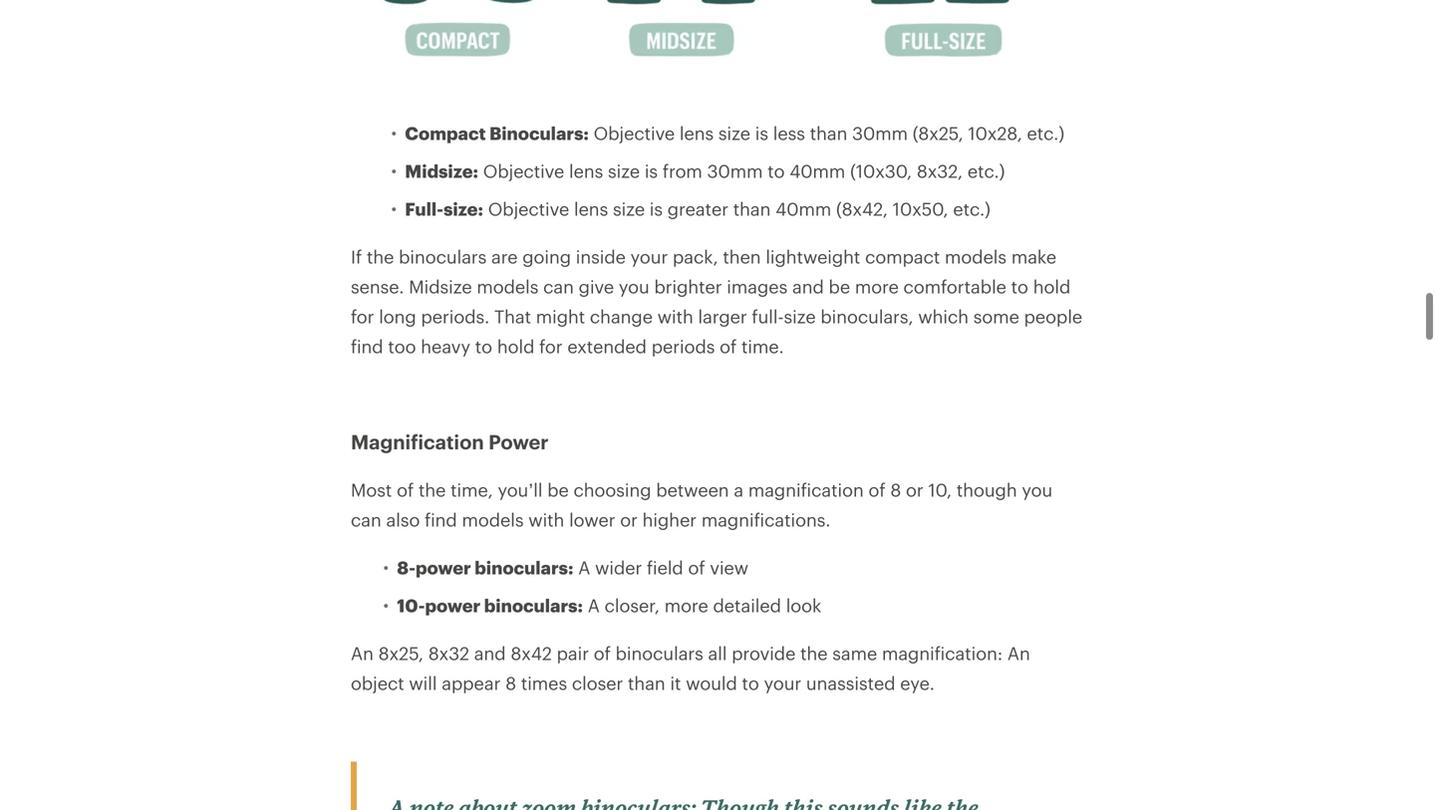 Task type: describe. For each thing, give the bounding box(es) containing it.
greater
[[667, 198, 728, 219]]

binoculars:
[[489, 123, 589, 144]]

8x25,
[[378, 643, 424, 664]]

times
[[521, 673, 567, 694]]

power for 8-
[[416, 557, 471, 578]]

a
[[734, 479, 743, 500]]

provide
[[732, 643, 796, 664]]

wider
[[595, 557, 642, 578]]

binoculars: for 8-power binoculars:
[[475, 557, 573, 578]]

magnification power
[[351, 430, 553, 454]]

make
[[1011, 246, 1056, 267]]

images
[[727, 276, 787, 297]]

lightweight
[[766, 246, 860, 267]]

going
[[522, 246, 571, 267]]

pack,
[[673, 246, 718, 267]]

(8x25,
[[913, 123, 963, 144]]

8x32
[[428, 643, 469, 664]]

10-
[[397, 595, 425, 616]]

periods.
[[421, 306, 490, 327]]

1 vertical spatial lens
[[569, 161, 603, 182]]

some
[[973, 306, 1019, 327]]

more inside if the binoculars are going inside your pack, then lightweight compact models make sense. midsize models can give you brighter images and be more comfortable to hold for long periods. that might change with larger full-size binoculars, which some people find too heavy to hold for extended periods of time.
[[855, 276, 899, 297]]

binoculars: for 10-power binoculars:
[[484, 595, 583, 616]]

1 vertical spatial 30mm
[[707, 161, 763, 182]]

to down less
[[768, 161, 785, 182]]

40mm for than
[[775, 198, 831, 219]]

you'll
[[498, 479, 543, 500]]

etc.) for objective lens size is greater than 40mm (8x42, 10x50, etc.)
[[953, 198, 991, 219]]

size up inside at the top left
[[613, 198, 645, 219]]

0 horizontal spatial more
[[664, 595, 708, 616]]

etc.) for objective lens size is from 30mm to 40mm (10x30, 8x32, etc.)
[[967, 161, 1005, 182]]

if
[[351, 246, 362, 267]]

8-
[[397, 557, 416, 578]]

8x42
[[511, 643, 552, 664]]

comfortable
[[903, 276, 1006, 297]]

then
[[723, 246, 761, 267]]

are
[[491, 246, 518, 267]]

change
[[590, 306, 653, 327]]

and inside if the binoculars are going inside your pack, then lightweight compact models make sense. midsize models can give you brighter images and be more comfortable to hold for long periods. that might change with larger full-size binoculars, which some people find too heavy to hold for extended periods of time.
[[792, 276, 824, 297]]

1 vertical spatial or
[[620, 509, 638, 530]]

0 horizontal spatial hold
[[497, 336, 535, 357]]

of right field
[[688, 557, 705, 578]]

most
[[351, 479, 392, 500]]

from
[[663, 161, 702, 182]]

appear
[[442, 673, 501, 694]]

which
[[918, 306, 969, 327]]

midsize:
[[405, 161, 478, 182]]

your inside the an 8x25, 8x32 and 8x42 pair of binoculars all provide the same magnification: an object will appear 8 times closer than it would to your unassisted eye.
[[764, 673, 801, 694]]

time.
[[741, 336, 784, 357]]

give
[[579, 276, 614, 297]]

(8x42,
[[836, 198, 888, 219]]

would
[[686, 673, 737, 694]]

long
[[379, 306, 416, 327]]

if the binoculars are going inside your pack, then lightweight compact models make sense. midsize models can give you brighter images and be more comfortable to hold for long periods. that might change with larger full-size binoculars, which some people find too heavy to hold for extended periods of time.
[[351, 246, 1082, 357]]

(10x30,
[[850, 161, 912, 182]]

field
[[647, 557, 683, 578]]

can for give
[[543, 276, 574, 297]]

you inside most of the time, you'll be choosing between a magnification of 8 or 10, though you can also find models with lower or higher magnifications.
[[1022, 479, 1053, 500]]

sense.
[[351, 276, 404, 297]]

lower
[[569, 509, 615, 530]]

brighter
[[654, 276, 722, 297]]

an illustration of compact binoculars, mid-size binoculars, and full-size binoculars image
[[351, 0, 1084, 70]]

inside
[[576, 246, 626, 267]]

midsize
[[409, 276, 472, 297]]

compact
[[865, 246, 940, 267]]

choosing
[[574, 479, 651, 500]]

magnification
[[748, 479, 864, 500]]

full-
[[405, 198, 444, 219]]

0 vertical spatial models
[[945, 246, 1007, 267]]

is for greater
[[650, 198, 663, 219]]

1 vertical spatial objective
[[483, 161, 564, 182]]

of inside if the binoculars are going inside your pack, then lightweight compact models make sense. midsize models can give you brighter images and be more comfortable to hold for long periods. that might change with larger full-size binoculars, which some people find too heavy to hold for extended periods of time.
[[720, 336, 737, 357]]

to right heavy
[[475, 336, 492, 357]]

of up also on the bottom
[[397, 479, 414, 500]]

to inside the an 8x25, 8x32 and 8x42 pair of binoculars all provide the same magnification: an object will appear 8 times closer than it would to your unassisted eye.
[[742, 673, 759, 694]]

find inside most of the time, you'll be choosing between a magnification of 8 or 10, though you can also find models with lower or higher magnifications.
[[425, 509, 457, 530]]

10-power binoculars: a closer, more detailed look
[[397, 595, 821, 616]]

too
[[388, 336, 416, 357]]

size:
[[444, 198, 483, 219]]

the inside most of the time, you'll be choosing between a magnification of 8 or 10, though you can also find models with lower or higher magnifications.
[[418, 479, 446, 500]]

1 an from the left
[[351, 643, 374, 664]]

you inside if the binoculars are going inside your pack, then lightweight compact models make sense. midsize models can give you brighter images and be more comfortable to hold for long periods. that might change with larger full-size binoculars, which some people find too heavy to hold for extended periods of time.
[[619, 276, 649, 297]]

of left the 10,
[[868, 479, 886, 500]]

midsize: objective lens size is from 30mm to 40mm (10x30, 8x32, etc.)
[[405, 161, 1005, 182]]

is for less
[[755, 123, 768, 144]]



Task type: locate. For each thing, give the bounding box(es) containing it.
compact
[[405, 123, 486, 144]]

binoculars inside if the binoculars are going inside your pack, then lightweight compact models make sense. midsize models can give you brighter images and be more comfortable to hold for long periods. that might change with larger full-size binoculars, which some people find too heavy to hold for extended periods of time.
[[399, 246, 487, 267]]

0 vertical spatial your
[[630, 246, 668, 267]]

for down sense.
[[351, 306, 374, 327]]

0 horizontal spatial for
[[351, 306, 374, 327]]

is left from
[[645, 161, 658, 182]]

closer,
[[605, 595, 660, 616]]

your left the pack,
[[630, 246, 668, 267]]

might
[[536, 306, 585, 327]]

40mm down less
[[790, 161, 845, 182]]

models
[[945, 246, 1007, 267], [477, 276, 539, 297], [462, 509, 524, 530]]

to down make
[[1011, 276, 1028, 297]]

find inside if the binoculars are going inside your pack, then lightweight compact models make sense. midsize models can give you brighter images and be more comfortable to hold for long periods. that might change with larger full-size binoculars, which some people find too heavy to hold for extended periods of time.
[[351, 336, 383, 357]]

than up then
[[733, 198, 771, 219]]

1 vertical spatial your
[[764, 673, 801, 694]]

lens
[[680, 123, 714, 144], [569, 161, 603, 182], [574, 198, 608, 219]]

0 horizontal spatial you
[[619, 276, 649, 297]]

8 inside the an 8x25, 8x32 and 8x42 pair of binoculars all provide the same magnification: an object will appear 8 times closer than it would to your unassisted eye.
[[505, 673, 516, 694]]

people
[[1024, 306, 1082, 327]]

the inside the an 8x25, 8x32 and 8x42 pair of binoculars all provide the same magnification: an object will appear 8 times closer than it would to your unassisted eye.
[[800, 643, 828, 664]]

though
[[957, 479, 1017, 500]]

0 vertical spatial power
[[416, 557, 471, 578]]

binoculars
[[399, 246, 487, 267], [615, 643, 703, 664]]

1 vertical spatial can
[[351, 509, 381, 530]]

also
[[386, 509, 420, 530]]

a for closer,
[[588, 595, 600, 616]]

magnification:
[[882, 643, 1003, 664]]

1 vertical spatial binoculars:
[[484, 595, 583, 616]]

1 horizontal spatial be
[[829, 276, 850, 297]]

find left too
[[351, 336, 383, 357]]

can for also
[[351, 509, 381, 530]]

1 vertical spatial and
[[474, 643, 506, 664]]

with down you'll
[[528, 509, 564, 530]]

binoculars up "it"
[[615, 643, 703, 664]]

0 vertical spatial can
[[543, 276, 574, 297]]

0 horizontal spatial your
[[630, 246, 668, 267]]

1 horizontal spatial for
[[539, 336, 563, 357]]

than left "it"
[[628, 673, 665, 694]]

10x50,
[[893, 198, 948, 219]]

8 left times
[[505, 673, 516, 694]]

8
[[890, 479, 901, 500], [505, 673, 516, 694]]

1 horizontal spatial hold
[[1033, 276, 1071, 297]]

0 vertical spatial hold
[[1033, 276, 1071, 297]]

8 inside most of the time, you'll be choosing between a magnification of 8 or 10, though you can also find models with lower or higher magnifications.
[[890, 479, 901, 500]]

40mm for to
[[790, 161, 845, 182]]

more
[[855, 276, 899, 297], [664, 595, 708, 616]]

models up comfortable
[[945, 246, 1007, 267]]

find right also on the bottom
[[425, 509, 457, 530]]

etc.) right '10x28,'
[[1027, 123, 1064, 144]]

power up the 8x32
[[425, 595, 481, 616]]

0 vertical spatial 30mm
[[852, 123, 908, 144]]

most of the time, you'll be choosing between a magnification of 8 or 10, though you can also find models with lower or higher magnifications.
[[351, 479, 1053, 530]]

power
[[488, 430, 549, 454]]

1 vertical spatial power
[[425, 595, 481, 616]]

your
[[630, 246, 668, 267], [764, 673, 801, 694]]

40mm
[[790, 161, 845, 182], [775, 198, 831, 219]]

that
[[494, 306, 531, 327]]

2 vertical spatial is
[[650, 198, 663, 219]]

etc.)
[[1027, 123, 1064, 144], [967, 161, 1005, 182], [953, 198, 991, 219]]

1 vertical spatial models
[[477, 276, 539, 297]]

a left wider
[[578, 557, 590, 578]]

and
[[792, 276, 824, 297], [474, 643, 506, 664]]

objective for compact binoculars:
[[594, 123, 675, 144]]

you up change
[[619, 276, 649, 297]]

1 vertical spatial the
[[418, 479, 446, 500]]

size up midsize: objective lens size is from 30mm to 40mm (10x30, 8x32, etc.)
[[718, 123, 750, 144]]

0 vertical spatial than
[[810, 123, 847, 144]]

look
[[786, 595, 821, 616]]

binoculars inside the an 8x25, 8x32 and 8x42 pair of binoculars all provide the same magnification: an object will appear 8 times closer than it would to your unassisted eye.
[[615, 643, 703, 664]]

0 horizontal spatial or
[[620, 509, 638, 530]]

can inside if the binoculars are going inside your pack, then lightweight compact models make sense. midsize models can give you brighter images and be more comfortable to hold for long periods. that might change with larger full-size binoculars, which some people find too heavy to hold for extended periods of time.
[[543, 276, 574, 297]]

the right if
[[367, 246, 394, 267]]

0 vertical spatial 40mm
[[790, 161, 845, 182]]

eye.
[[900, 673, 935, 694]]

with inside most of the time, you'll be choosing between a magnification of 8 or 10, though you can also find models with lower or higher magnifications.
[[528, 509, 564, 530]]

2 vertical spatial objective
[[488, 198, 569, 219]]

0 horizontal spatial the
[[367, 246, 394, 267]]

1 vertical spatial hold
[[497, 336, 535, 357]]

40mm up "lightweight"
[[775, 198, 831, 219]]

your inside if the binoculars are going inside your pack, then lightweight compact models make sense. midsize models can give you brighter images and be more comfortable to hold for long periods. that might change with larger full-size binoculars, which some people find too heavy to hold for extended periods of time.
[[630, 246, 668, 267]]

1 vertical spatial for
[[539, 336, 563, 357]]

1 horizontal spatial with
[[657, 306, 693, 327]]

of inside the an 8x25, 8x32 and 8x42 pair of binoculars all provide the same magnification: an object will appear 8 times closer than it would to your unassisted eye.
[[594, 643, 611, 664]]

1 horizontal spatial find
[[425, 509, 457, 530]]

of
[[720, 336, 737, 357], [397, 479, 414, 500], [868, 479, 886, 500], [688, 557, 705, 578], [594, 643, 611, 664]]

etc.) down '10x28,'
[[967, 161, 1005, 182]]

0 vertical spatial more
[[855, 276, 899, 297]]

hold down that
[[497, 336, 535, 357]]

an right magnification:
[[1007, 643, 1030, 664]]

1 vertical spatial with
[[528, 509, 564, 530]]

8x32,
[[917, 161, 963, 182]]

to
[[768, 161, 785, 182], [1011, 276, 1028, 297], [475, 336, 492, 357], [742, 673, 759, 694]]

0 vertical spatial with
[[657, 306, 693, 327]]

heavy
[[421, 336, 470, 357]]

extended
[[567, 336, 647, 357]]

0 horizontal spatial with
[[528, 509, 564, 530]]

1 vertical spatial 40mm
[[775, 198, 831, 219]]

between
[[656, 479, 729, 500]]

unassisted
[[806, 673, 895, 694]]

0 vertical spatial you
[[619, 276, 649, 297]]

0 vertical spatial for
[[351, 306, 374, 327]]

a
[[578, 557, 590, 578], [588, 595, 600, 616]]

higher
[[642, 509, 697, 530]]

is
[[755, 123, 768, 144], [645, 161, 658, 182], [650, 198, 663, 219]]

1 vertical spatial you
[[1022, 479, 1053, 500]]

of right pair
[[594, 643, 611, 664]]

with up periods
[[657, 306, 693, 327]]

of down larger
[[720, 336, 737, 357]]

1 vertical spatial than
[[733, 198, 771, 219]]

etc.) for objective lens size is less than 30mm (8x25, 10x28, etc.)
[[1027, 123, 1064, 144]]

0 vertical spatial be
[[829, 276, 850, 297]]

8 left the 10,
[[890, 479, 901, 500]]

the inside if the binoculars are going inside your pack, then lightweight compact models make sense. midsize models can give you brighter images and be more comfortable to hold for long periods. that might change with larger full-size binoculars, which some people find too heavy to hold for extended periods of time.
[[367, 246, 394, 267]]

or left the 10,
[[906, 479, 923, 500]]

be right you'll
[[547, 479, 569, 500]]

0 vertical spatial etc.)
[[1027, 123, 1064, 144]]

0 horizontal spatial can
[[351, 509, 381, 530]]

1 horizontal spatial or
[[906, 479, 923, 500]]

with
[[657, 306, 693, 327], [528, 509, 564, 530]]

less
[[773, 123, 805, 144]]

lens for greater
[[574, 198, 608, 219]]

0 horizontal spatial 30mm
[[707, 161, 763, 182]]

view
[[710, 557, 748, 578]]

binoculars,
[[821, 306, 913, 327]]

0 horizontal spatial binoculars
[[399, 246, 487, 267]]

1 horizontal spatial you
[[1022, 479, 1053, 500]]

pair
[[557, 643, 589, 664]]

models down are
[[477, 276, 539, 297]]

etc.) down 8x32,
[[953, 198, 991, 219]]

lens down binoculars:
[[569, 161, 603, 182]]

binoculars up midsize
[[399, 246, 487, 267]]

for down might
[[539, 336, 563, 357]]

0 horizontal spatial and
[[474, 643, 506, 664]]

objective down binoculars:
[[483, 161, 564, 182]]

0 vertical spatial binoculars:
[[475, 557, 573, 578]]

all
[[708, 643, 727, 664]]

objective up going
[[488, 198, 569, 219]]

closer
[[572, 673, 623, 694]]

1 horizontal spatial 30mm
[[852, 123, 908, 144]]

the left same
[[800, 643, 828, 664]]

larger
[[698, 306, 747, 327]]

objective for full-size:
[[488, 198, 569, 219]]

2 vertical spatial than
[[628, 673, 665, 694]]

1 vertical spatial etc.)
[[967, 161, 1005, 182]]

10,
[[928, 479, 952, 500]]

or
[[906, 479, 923, 500], [620, 509, 638, 530]]

than for 40mm
[[733, 198, 771, 219]]

than right less
[[810, 123, 847, 144]]

hold up people
[[1033, 276, 1071, 297]]

2 vertical spatial lens
[[574, 198, 608, 219]]

1 vertical spatial binoculars
[[615, 643, 703, 664]]

you right though
[[1022, 479, 1053, 500]]

models inside most of the time, you'll be choosing between a magnification of 8 or 10, though you can also find models with lower or higher magnifications.
[[462, 509, 524, 530]]

30mm down compact binoculars: objective lens size is less than 30mm (8x25, 10x28, etc.)
[[707, 161, 763, 182]]

than inside the an 8x25, 8x32 and 8x42 pair of binoculars all provide the same magnification: an object will appear 8 times closer than it would to your unassisted eye.
[[628, 673, 665, 694]]

size up time. on the right of the page
[[784, 306, 816, 327]]

the
[[367, 246, 394, 267], [418, 479, 446, 500], [800, 643, 828, 664]]

for
[[351, 306, 374, 327], [539, 336, 563, 357]]

detailed
[[713, 595, 781, 616]]

0 vertical spatial is
[[755, 123, 768, 144]]

a left closer,
[[588, 595, 600, 616]]

power for 10-
[[425, 595, 481, 616]]

be inside most of the time, you'll be choosing between a magnification of 8 or 10, though you can also find models with lower or higher magnifications.
[[547, 479, 569, 500]]

can
[[543, 276, 574, 297], [351, 509, 381, 530]]

can down most
[[351, 509, 381, 530]]

0 horizontal spatial be
[[547, 479, 569, 500]]

0 vertical spatial objective
[[594, 123, 675, 144]]

power
[[416, 557, 471, 578], [425, 595, 481, 616]]

1 horizontal spatial than
[[733, 198, 771, 219]]

or down choosing
[[620, 509, 638, 530]]

size inside if the binoculars are going inside your pack, then lightweight compact models make sense. midsize models can give you brighter images and be more comfortable to hold for long periods. that might change with larger full-size binoculars, which some people find too heavy to hold for extended periods of time.
[[784, 306, 816, 327]]

lens up inside at the top left
[[574, 198, 608, 219]]

time,
[[451, 479, 493, 500]]

2 horizontal spatial the
[[800, 643, 828, 664]]

1 horizontal spatial your
[[764, 673, 801, 694]]

1 horizontal spatial an
[[1007, 643, 1030, 664]]

object
[[351, 673, 404, 694]]

size left from
[[608, 161, 640, 182]]

power up 10-
[[416, 557, 471, 578]]

0 horizontal spatial than
[[628, 673, 665, 694]]

30mm
[[852, 123, 908, 144], [707, 161, 763, 182]]

periods
[[651, 336, 715, 357]]

30mm up (10x30,
[[852, 123, 908, 144]]

hold
[[1033, 276, 1071, 297], [497, 336, 535, 357]]

2 horizontal spatial than
[[810, 123, 847, 144]]

is left greater in the top of the page
[[650, 198, 663, 219]]

compact binoculars: objective lens size is less than 30mm (8x25, 10x28, etc.)
[[405, 123, 1064, 144]]

10x28,
[[968, 123, 1022, 144]]

the left time, at the left bottom of page
[[418, 479, 446, 500]]

objective up from
[[594, 123, 675, 144]]

2 vertical spatial the
[[800, 643, 828, 664]]

1 vertical spatial a
[[588, 595, 600, 616]]

0 vertical spatial a
[[578, 557, 590, 578]]

to down provide
[[742, 673, 759, 694]]

more up binoculars,
[[855, 276, 899, 297]]

than
[[810, 123, 847, 144], [733, 198, 771, 219], [628, 673, 665, 694]]

0 horizontal spatial an
[[351, 643, 374, 664]]

with inside if the binoculars are going inside your pack, then lightweight compact models make sense. midsize models can give you brighter images and be more comfortable to hold for long periods. that might change with larger full-size binoculars, which some people find too heavy to hold for extended periods of time.
[[657, 306, 693, 327]]

1 vertical spatial more
[[664, 595, 708, 616]]

1 vertical spatial find
[[425, 509, 457, 530]]

2 an from the left
[[1007, 643, 1030, 664]]

0 vertical spatial the
[[367, 246, 394, 267]]

be
[[829, 276, 850, 297], [547, 479, 569, 500]]

binoculars:
[[475, 557, 573, 578], [484, 595, 583, 616]]

1 vertical spatial is
[[645, 161, 658, 182]]

an 8x25, 8x32 and 8x42 pair of binoculars all provide the same magnification: an object will appear 8 times closer than it would to your unassisted eye.
[[351, 643, 1030, 694]]

1 horizontal spatial binoculars
[[615, 643, 703, 664]]

lens up midsize: objective lens size is from 30mm to 40mm (10x30, 8x32, etc.)
[[680, 123, 714, 144]]

and inside the an 8x25, 8x32 and 8x42 pair of binoculars all provide the same magnification: an object will appear 8 times closer than it would to your unassisted eye.
[[474, 643, 506, 664]]

2 vertical spatial models
[[462, 509, 524, 530]]

can up might
[[543, 276, 574, 297]]

lens for less
[[680, 123, 714, 144]]

binoculars: down you'll
[[475, 557, 573, 578]]

an up object
[[351, 643, 374, 664]]

2 vertical spatial etc.)
[[953, 198, 991, 219]]

1 vertical spatial 8
[[505, 673, 516, 694]]

1 horizontal spatial 8
[[890, 479, 901, 500]]

than for 30mm
[[810, 123, 847, 144]]

objective
[[594, 123, 675, 144], [483, 161, 564, 182], [488, 198, 569, 219]]

your down provide
[[764, 673, 801, 694]]

full-
[[752, 306, 784, 327]]

will
[[409, 673, 437, 694]]

magnification
[[351, 430, 484, 454]]

and down "lightweight"
[[792, 276, 824, 297]]

0 vertical spatial or
[[906, 479, 923, 500]]

0 horizontal spatial 8
[[505, 673, 516, 694]]

0 horizontal spatial find
[[351, 336, 383, 357]]

an
[[351, 643, 374, 664], [1007, 643, 1030, 664]]

it
[[670, 673, 681, 694]]

can inside most of the time, you'll be choosing between a magnification of 8 or 10, though you can also find models with lower or higher magnifications.
[[351, 509, 381, 530]]

1 horizontal spatial the
[[418, 479, 446, 500]]

full-size: objective lens size is greater than 40mm (8x42, 10x50, etc.)
[[405, 198, 991, 219]]

a for wider
[[578, 557, 590, 578]]

0 vertical spatial and
[[792, 276, 824, 297]]

be inside if the binoculars are going inside your pack, then lightweight compact models make sense. midsize models can give you brighter images and be more comfortable to hold for long periods. that might change with larger full-size binoculars, which some people find too heavy to hold for extended periods of time.
[[829, 276, 850, 297]]

models down time, at the left bottom of page
[[462, 509, 524, 530]]

0 vertical spatial find
[[351, 336, 383, 357]]

binoculars: up 8x42
[[484, 595, 583, 616]]

more down field
[[664, 595, 708, 616]]

magnifications.
[[701, 509, 831, 530]]

and up appear
[[474, 643, 506, 664]]

0 vertical spatial binoculars
[[399, 246, 487, 267]]

0 vertical spatial lens
[[680, 123, 714, 144]]

1 horizontal spatial can
[[543, 276, 574, 297]]

same
[[832, 643, 877, 664]]

1 horizontal spatial more
[[855, 276, 899, 297]]

8-power binoculars: a wider field of view
[[397, 557, 748, 578]]

you
[[619, 276, 649, 297], [1022, 479, 1053, 500]]

be down "lightweight"
[[829, 276, 850, 297]]

1 vertical spatial be
[[547, 479, 569, 500]]

1 horizontal spatial and
[[792, 276, 824, 297]]

is left less
[[755, 123, 768, 144]]

0 vertical spatial 8
[[890, 479, 901, 500]]



Task type: vqa. For each thing, say whether or not it's contained in the screenshot.
Filter at the left of the page
no



